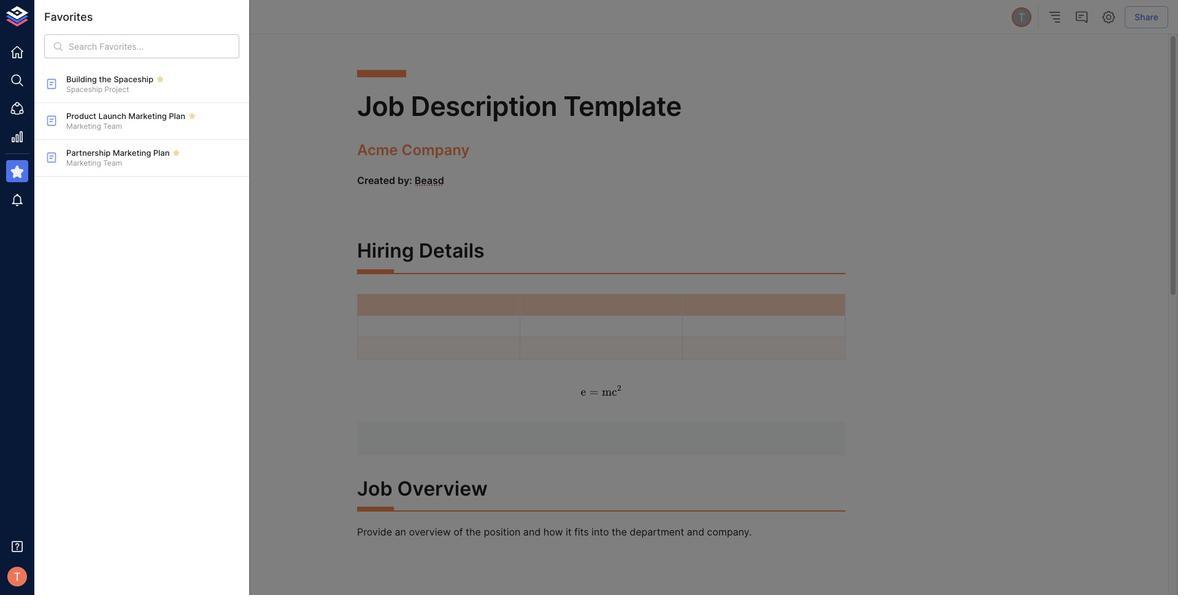 Task type: describe. For each thing, give the bounding box(es) containing it.
0 vertical spatial spaceship
[[114, 74, 154, 84]]

marketing team for product
[[66, 122, 122, 131]]

share
[[1135, 12, 1159, 22]]

the
[[99, 74, 112, 84]]

team for marketing
[[103, 159, 122, 168]]

1 horizontal spatial t button
[[1011, 6, 1034, 29]]

comments image
[[1075, 10, 1090, 25]]

show wiki image
[[48, 10, 63, 25]]

0 horizontal spatial t button
[[4, 564, 31, 591]]

marketing right launch
[[128, 111, 167, 121]]

1 vertical spatial spaceship
[[66, 85, 103, 94]]

marketing down partnership
[[66, 159, 101, 168]]

1 vertical spatial plan
[[153, 148, 170, 158]]

t for the right t button
[[1019, 10, 1026, 24]]

launch
[[98, 111, 126, 121]]



Task type: vqa. For each thing, say whether or not it's contained in the screenshot.


Task type: locate. For each thing, give the bounding box(es) containing it.
settings image
[[1102, 10, 1117, 25]]

product
[[66, 111, 96, 121]]

2 marketing team from the top
[[66, 159, 122, 168]]

spaceship project
[[66, 85, 129, 94]]

t for the leftmost t button
[[14, 570, 21, 584]]

marketing team down partnership
[[66, 159, 122, 168]]

spaceship
[[114, 74, 154, 84], [66, 85, 103, 94]]

spaceship up project
[[114, 74, 154, 84]]

team down partnership marketing plan
[[103, 159, 122, 168]]

1 marketing team from the top
[[66, 122, 122, 131]]

marketing team
[[66, 122, 122, 131], [66, 159, 122, 168]]

table of contents image
[[1048, 10, 1063, 25]]

1 vertical spatial marketing team
[[66, 159, 122, 168]]

marketing down product
[[66, 122, 101, 131]]

Search Favorites... text field
[[69, 34, 239, 58]]

0 vertical spatial team
[[103, 122, 122, 131]]

0 vertical spatial plan
[[169, 111, 185, 121]]

marketing team down product
[[66, 122, 122, 131]]

partnership marketing plan
[[66, 148, 170, 158]]

partnership
[[66, 148, 111, 158]]

1 horizontal spatial t
[[1019, 10, 1026, 24]]

2 team from the top
[[103, 159, 122, 168]]

building
[[66, 74, 97, 84]]

marketing down product launch marketing plan at left top
[[113, 148, 151, 158]]

team down launch
[[103, 122, 122, 131]]

team
[[103, 122, 122, 131], [103, 159, 122, 168]]

0 horizontal spatial t
[[14, 570, 21, 584]]

plan
[[169, 111, 185, 121], [153, 148, 170, 158]]

building the spaceship
[[66, 74, 154, 84]]

1 team from the top
[[103, 122, 122, 131]]

spaceship down the building
[[66, 85, 103, 94]]

0 horizontal spatial spaceship
[[66, 85, 103, 94]]

product launch marketing plan
[[66, 111, 185, 121]]

go back image
[[80, 10, 95, 25]]

t
[[1019, 10, 1026, 24], [14, 570, 21, 584]]

1 vertical spatial team
[[103, 159, 122, 168]]

1 vertical spatial t button
[[4, 564, 31, 591]]

0 vertical spatial marketing team
[[66, 122, 122, 131]]

1 vertical spatial t
[[14, 570, 21, 584]]

share button
[[1126, 6, 1169, 28]]

1 horizontal spatial spaceship
[[114, 74, 154, 84]]

marketing team for partnership
[[66, 159, 122, 168]]

team for launch
[[103, 122, 122, 131]]

project
[[105, 85, 129, 94]]

favorites
[[44, 11, 93, 24]]

0 vertical spatial t
[[1019, 10, 1026, 24]]

0 vertical spatial t button
[[1011, 6, 1034, 29]]

t button
[[1011, 6, 1034, 29], [4, 564, 31, 591]]

marketing
[[128, 111, 167, 121], [66, 122, 101, 131], [113, 148, 151, 158], [66, 159, 101, 168]]



